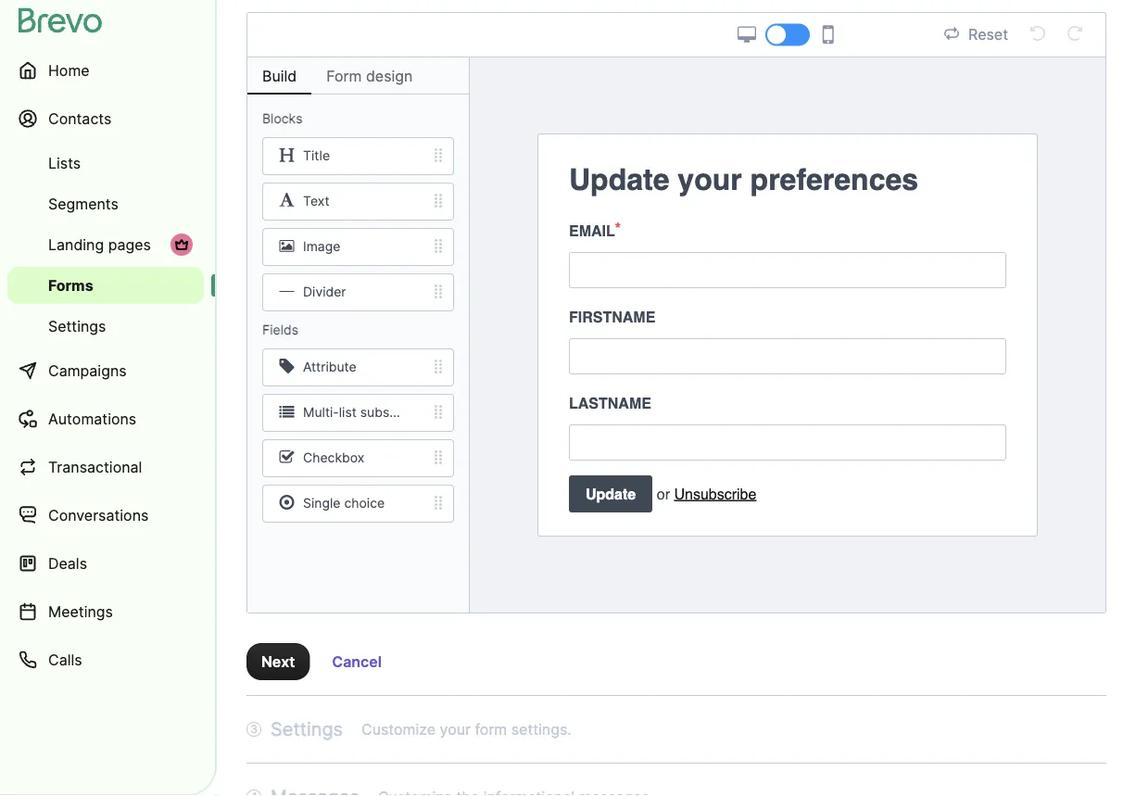 Task type: describe. For each thing, give the bounding box(es) containing it.
transactional
[[48, 458, 142, 476]]

or
[[657, 485, 670, 502]]

reset
[[969, 25, 1009, 44]]

checkbox button
[[248, 439, 469, 477]]

image button
[[248, 228, 469, 266]]

conversations
[[48, 506, 149, 524]]

firstname
[[569, 308, 656, 325]]

none text field inside lastname button
[[569, 425, 1007, 461]]

settings link
[[7, 308, 204, 345]]

title
[[303, 148, 330, 164]]

deals
[[48, 554, 87, 572]]

update your preferences button
[[554, 150, 1022, 210]]

meetings
[[48, 603, 113, 621]]

calls
[[48, 651, 82, 669]]

update for update
[[586, 485, 636, 502]]

forms
[[48, 276, 93, 294]]

multi-
[[303, 405, 339, 421]]

form
[[327, 67, 362, 85]]

settings inside settings link
[[48, 317, 106, 335]]

segments
[[48, 195, 119, 213]]

firstname button
[[554, 296, 1022, 382]]

pages
[[108, 235, 151, 254]]

1 vertical spatial settings
[[271, 718, 343, 741]]

divider
[[303, 284, 346, 300]]

settings.
[[512, 720, 572, 738]]

text button
[[248, 183, 469, 221]]

choice
[[344, 496, 385, 511]]

fields
[[262, 322, 299, 338]]

design
[[366, 67, 413, 85]]

next
[[261, 653, 295, 671]]

build link
[[248, 57, 312, 95]]

single
[[303, 496, 341, 511]]

text
[[303, 193, 330, 209]]

update for update your preferences
[[569, 163, 670, 197]]

lastname button
[[554, 382, 1022, 468]]

multi-list subscription
[[303, 405, 436, 421]]

customize your form settings.
[[362, 720, 572, 738]]

your for customize
[[440, 720, 471, 738]]

title button
[[248, 137, 469, 175]]

subscription
[[360, 405, 436, 421]]

attribute
[[303, 359, 357, 375]]

single choice button
[[248, 485, 469, 523]]

landing pages
[[48, 235, 151, 254]]



Task type: locate. For each thing, give the bounding box(es) containing it.
calls link
[[7, 638, 204, 682]]

forms link
[[7, 267, 204, 304]]

0 vertical spatial update
[[569, 163, 670, 197]]

multi-list subscription button
[[248, 394, 469, 432]]

settings down forms
[[48, 317, 106, 335]]

divider button
[[248, 273, 469, 311]]

0 horizontal spatial settings
[[48, 317, 106, 335]]

update left or
[[586, 485, 636, 502]]

left___rvooi image
[[174, 237, 189, 252]]

update
[[569, 163, 670, 197], [586, 485, 636, 502]]

landing pages link
[[7, 226, 204, 263]]

landing
[[48, 235, 104, 254]]

unsubscribe
[[674, 485, 757, 502]]

0 vertical spatial settings
[[48, 317, 106, 335]]

cancel
[[332, 653, 382, 671]]

attribute button
[[248, 349, 469, 387]]

lists
[[48, 154, 81, 172]]

settings right 3 at the left of the page
[[271, 718, 343, 741]]

1 vertical spatial update
[[586, 485, 636, 502]]

list
[[339, 405, 357, 421]]

blocks
[[262, 111, 303, 127]]

meetings link
[[7, 590, 204, 634]]

automations
[[48, 410, 136, 428]]

segments link
[[7, 185, 204, 222]]

contacts
[[48, 109, 112, 127]]

or unsubscribe
[[657, 485, 757, 502]]

1 vertical spatial your
[[440, 720, 471, 738]]

form
[[475, 720, 507, 738]]

Update your preferences text field
[[569, 158, 1007, 202]]

form design link
[[312, 57, 428, 95]]

campaigns link
[[7, 349, 204, 393]]

home
[[48, 61, 90, 79]]

customize
[[362, 720, 436, 738]]

automations link
[[7, 397, 204, 441]]

your inside update your preferences text field
[[678, 163, 742, 197]]

deals link
[[7, 541, 204, 586]]

form design
[[327, 67, 413, 85]]

transactional link
[[7, 445, 204, 489]]

single choice
[[303, 496, 385, 511]]

settings
[[48, 317, 106, 335], [271, 718, 343, 741]]

conversations link
[[7, 493, 204, 538]]

1 horizontal spatial settings
[[271, 718, 343, 741]]

1 horizontal spatial your
[[678, 163, 742, 197]]

campaigns
[[48, 362, 127, 380]]

email
[[569, 222, 615, 239]]

contacts link
[[7, 96, 204, 141]]

image
[[303, 239, 341, 255]]

0 vertical spatial your
[[678, 163, 742, 197]]

cancel button
[[317, 643, 397, 680]]

email button
[[554, 210, 1022, 296]]

lists link
[[7, 145, 204, 182]]

None text field
[[569, 425, 1007, 461]]

None text field
[[569, 252, 1007, 288], [569, 338, 1007, 375], [569, 252, 1007, 288], [569, 338, 1007, 375]]

next button
[[247, 643, 310, 680]]

your
[[678, 163, 742, 197], [440, 720, 471, 738]]

lastname
[[569, 394, 652, 412]]

checkbox
[[303, 450, 365, 466]]

reset button
[[939, 23, 1014, 47]]

0 horizontal spatial your
[[440, 720, 471, 738]]

preferences
[[751, 163, 919, 197]]

your for update
[[678, 163, 742, 197]]

update inside update your preferences text field
[[569, 163, 670, 197]]

build
[[262, 67, 297, 85]]

update your preferences
[[569, 163, 919, 197]]

update up "email"
[[569, 163, 670, 197]]

home link
[[7, 48, 204, 93]]

3
[[250, 723, 258, 736]]



Task type: vqa. For each thing, say whether or not it's contained in the screenshot.
middle the a
no



